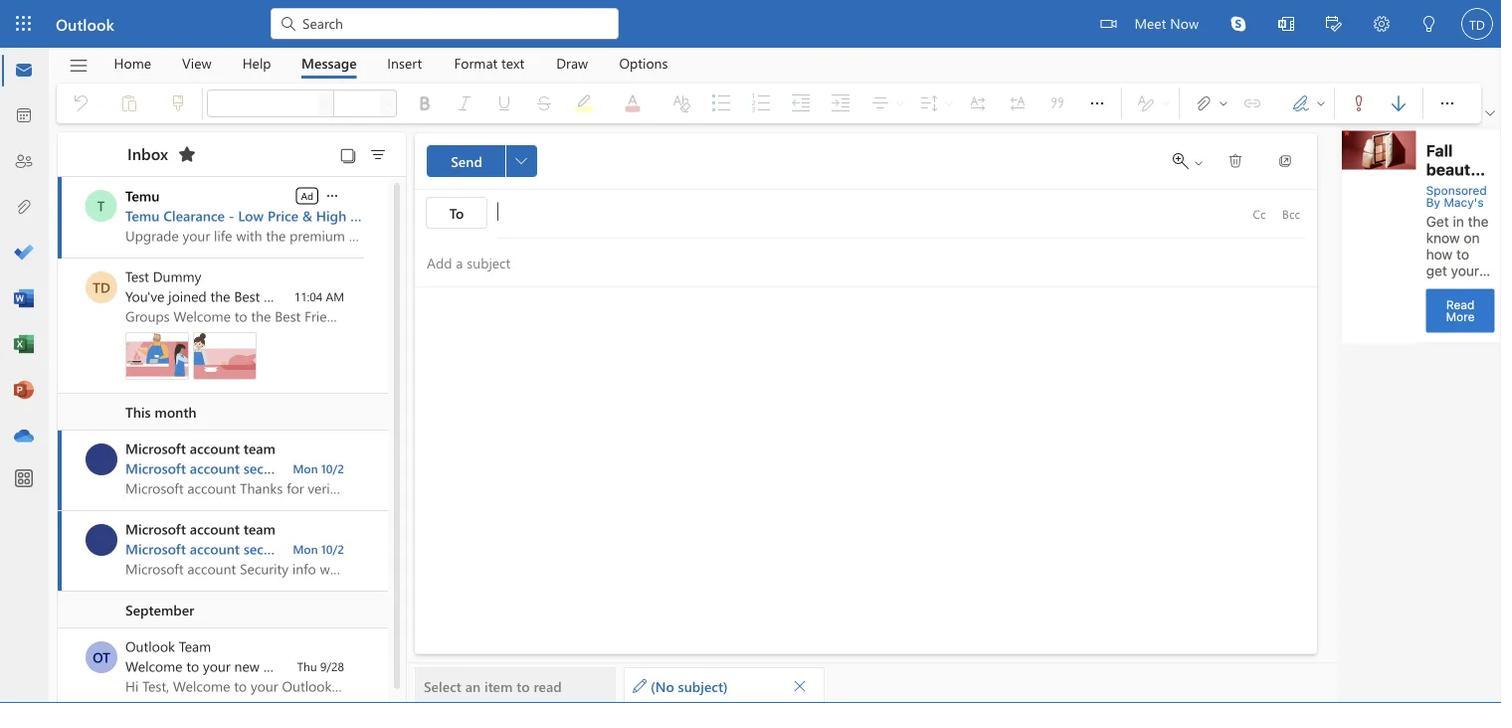 Task type: describe. For each thing, give the bounding box(es) containing it.
microsoft account team for microsoft account security info verification
[[125, 439, 276, 458]]

microsoft account security info was added
[[125, 540, 393, 558]]

onedrive image
[[14, 427, 34, 447]]

 for 
[[1218, 97, 1230, 109]]


[[339, 147, 357, 165]]

to do image
[[14, 244, 34, 264]]

9/28
[[320, 659, 344, 675]]

to inside message list no conversations selected list box
[[186, 657, 199, 675]]

clipboard group
[[61, 84, 198, 123]]

tags group
[[1339, 84, 1419, 119]]

microsoft account security info verification
[[125, 459, 396, 478]]

 button
[[1358, 0, 1406, 50]]

joined
[[168, 287, 207, 305]]


[[1291, 94, 1311, 113]]

 left font size text box
[[320, 97, 332, 109]]

11:04
[[294, 289, 323, 304]]

 button
[[1262, 0, 1310, 50]]

4 microsoft from the top
[[125, 540, 186, 558]]


[[68, 55, 89, 76]]

microsoft account team for microsoft account security info was added
[[125, 520, 276, 538]]


[[1194, 94, 1214, 113]]

more apps image
[[14, 470, 34, 489]]

outlook team
[[125, 637, 211, 656]]

team
[[179, 637, 211, 656]]

am
[[326, 289, 344, 304]]

Font size text field
[[334, 92, 380, 115]]

 for 
[[1193, 157, 1205, 169]]

quality
[[350, 206, 396, 225]]

message list section
[[58, 127, 406, 703]]

word image
[[14, 289, 34, 309]]

team for was
[[244, 520, 276, 538]]

this
[[125, 403, 151, 421]]

message list no conversations selected list box
[[58, 177, 406, 703]]

text
[[501, 54, 525, 72]]

2 microsoft from the top
[[125, 459, 186, 478]]

 button for font text box
[[318, 90, 334, 117]]

select
[[424, 677, 461, 695]]

Select a conversation checkbox
[[86, 524, 125, 556]]

meet now
[[1135, 13, 1199, 32]]

 (no subject)
[[633, 677, 728, 695]]

 
[[1291, 94, 1327, 113]]


[[1228, 153, 1244, 169]]

left-rail-appbar navigation
[[4, 48, 44, 460]]

 button
[[786, 672, 814, 700]]

bcc button
[[1275, 198, 1307, 230]]

1 horizontal spatial  button
[[1077, 84, 1117, 123]]

application containing outlook
[[0, 0, 1501, 703]]

ot
[[93, 648, 110, 667]]

Font text field
[[208, 92, 317, 115]]

the
[[210, 287, 230, 305]]

meet
[[1135, 13, 1166, 32]]

you've
[[125, 287, 164, 305]]

microsoft account team image for microsoft account security info verification
[[86, 444, 117, 476]]

 button
[[1406, 0, 1453, 50]]

view
[[182, 54, 212, 72]]

view button
[[167, 48, 226, 79]]

low
[[238, 206, 264, 225]]


[[279, 14, 298, 34]]

outlook.com
[[263, 657, 343, 675]]

mail image
[[14, 61, 34, 81]]

you've joined the best friends chat group
[[125, 287, 381, 305]]

 button inside message list no conversations selected list box
[[323, 186, 341, 205]]

&
[[302, 206, 312, 225]]

 
[[1194, 94, 1230, 113]]

10/2 for verification
[[321, 461, 344, 477]]

 
[[1173, 153, 1205, 169]]

price
[[268, 206, 298, 225]]

verification
[[325, 459, 396, 478]]


[[368, 145, 388, 165]]

 button
[[1339, 88, 1379, 119]]

files image
[[14, 198, 34, 218]]

 button
[[171, 138, 203, 170]]

format
[[454, 54, 498, 72]]

info for was
[[296, 540, 321, 558]]

test
[[125, 267, 149, 286]]


[[633, 679, 647, 693]]

home
[[114, 54, 151, 72]]

message button
[[287, 48, 372, 79]]

september heading
[[58, 592, 388, 629]]

3 microsoft from the top
[[125, 520, 186, 538]]

 button
[[1379, 88, 1419, 119]]

chat
[[312, 287, 340, 305]]

home button
[[99, 48, 166, 79]]

your
[[203, 657, 231, 675]]


[[177, 144, 197, 164]]

 search field
[[271, 0, 619, 45]]

added
[[353, 540, 393, 558]]

inbox heading
[[101, 132, 203, 176]]


[[1277, 153, 1293, 169]]

 for 
[[1315, 97, 1327, 109]]

1 attachment thumbnail image from the left
[[125, 332, 189, 380]]

dummy
[[153, 267, 201, 286]]

insert
[[387, 54, 422, 72]]

now
[[1170, 13, 1199, 32]]


[[1173, 153, 1189, 169]]

to
[[449, 203, 464, 222]]

10/2 for was
[[321, 541, 344, 557]]

an
[[465, 677, 481, 695]]


[[1278, 16, 1294, 32]]


[[1422, 16, 1438, 32]]



Task type: locate. For each thing, give the bounding box(es) containing it.
welcome
[[125, 657, 183, 675]]

draw button
[[541, 48, 603, 79]]

message
[[301, 54, 357, 72]]

tab list containing home
[[98, 48, 684, 79]]

10/2
[[321, 461, 344, 477], [321, 541, 344, 557]]

tab list
[[98, 48, 684, 79]]

temu for temu clearance - low price & high quality
[[125, 206, 160, 225]]

outlook for outlook
[[56, 13, 114, 34]]

0 vertical spatial mon 10/2
[[293, 461, 344, 477]]

temu clearance - low price & high quality
[[125, 206, 396, 225]]

1 horizontal spatial to
[[517, 677, 530, 695]]

1 security from the top
[[244, 459, 293, 478]]

security for was
[[244, 540, 293, 558]]

0 horizontal spatial 
[[324, 188, 340, 204]]

1 temu from the top
[[125, 187, 160, 205]]

2 select a conversation checkbox from the top
[[86, 444, 125, 476]]

group
[[344, 287, 381, 305]]

help
[[242, 54, 271, 72]]

 button right 
[[1428, 84, 1467, 123]]

 right ''
[[1193, 157, 1205, 169]]

 button down 
[[1077, 84, 1117, 123]]

10/2 left 'added'
[[321, 541, 344, 557]]

mon 10/2
[[293, 461, 344, 477], [293, 541, 344, 557]]

 inside basic text group
[[1087, 94, 1107, 113]]

application
[[0, 0, 1501, 703]]

 inside the  
[[1193, 157, 1205, 169]]

microsoft account team image for microsoft account security info was added
[[86, 524, 117, 556]]

security left was
[[244, 540, 293, 558]]

1 microsoft account team from the top
[[125, 439, 276, 458]]

1 vertical spatial microsoft account team
[[125, 520, 276, 538]]


[[1231, 16, 1247, 32]]

0 vertical spatial security
[[244, 459, 293, 478]]

 right the 
[[1218, 97, 1230, 109]]

select an item to read
[[424, 677, 562, 695]]

 for the  dropdown button to the middle
[[1087, 94, 1107, 113]]

1 vertical spatial team
[[244, 520, 276, 538]]

temu image
[[85, 190, 117, 222]]

this month heading
[[58, 394, 388, 431]]

microsoft account team up microsoft account security info was added
[[125, 520, 276, 538]]

microsoft account team image
[[86, 444, 117, 476], [86, 524, 117, 556]]

select a conversation checkbox for microsoft account security info verification
[[86, 444, 125, 476]]

1 horizontal spatial 
[[1485, 108, 1495, 118]]

 inside  
[[1315, 97, 1327, 109]]

 button
[[1310, 0, 1358, 50]]

to left read
[[517, 677, 530, 695]]

1 horizontal spatial 
[[1087, 94, 1107, 113]]

2 mon from the top
[[293, 541, 318, 557]]

select a conversation checkbox down this
[[86, 444, 125, 476]]

1 mt from the top
[[91, 450, 112, 469]]

0 vertical spatial info
[[296, 459, 321, 478]]

 for the top  dropdown button
[[1485, 108, 1495, 118]]

format text button
[[439, 48, 539, 79]]

mt for microsoft account security info verification
[[91, 450, 112, 469]]

 for the right the  dropdown button
[[1438, 94, 1457, 113]]

mon for verification
[[293, 461, 318, 477]]

 button down message button
[[318, 90, 334, 117]]

mon for was
[[293, 541, 318, 557]]

2 info from the top
[[296, 540, 321, 558]]

reading pane main content
[[407, 124, 1337, 703]]

security down this month heading
[[244, 459, 293, 478]]

Search field
[[300, 13, 607, 33]]

 button
[[1265, 145, 1305, 177]]

1 vertical spatial mt
[[91, 531, 112, 549]]

0 vertical spatial microsoft account team image
[[86, 444, 117, 476]]

attachment thumbnail image
[[125, 332, 189, 380], [193, 332, 257, 380]]

ad
[[301, 189, 313, 202]]

powerpoint image
[[14, 381, 34, 401]]

10/2 up was
[[321, 461, 344, 477]]

subject)
[[678, 677, 728, 695]]

1 vertical spatial select a conversation checkbox
[[86, 444, 125, 476]]

format text
[[454, 54, 525, 72]]

0 vertical spatial temu
[[125, 187, 160, 205]]

mon left verification
[[293, 461, 318, 477]]

security for verification
[[244, 459, 293, 478]]

info left was
[[296, 540, 321, 558]]

basic text group
[[207, 84, 1117, 123]]

Add a subject text field
[[415, 247, 1287, 279]]

2 team from the top
[[244, 520, 276, 538]]

2 horizontal spatial  button
[[1428, 84, 1467, 123]]

 down td icon
[[1485, 108, 1495, 118]]

mt inside select a conversation checkbox
[[91, 531, 112, 549]]

1 microsoft account team image from the top
[[86, 444, 117, 476]]

1 vertical spatial outlook
[[125, 637, 175, 656]]

0 vertical spatial 
[[1485, 108, 1495, 118]]

include group
[[1184, 84, 1330, 123]]

outlook banner
[[0, 0, 1501, 50]]


[[320, 97, 332, 109], [383, 97, 395, 109], [1218, 97, 1230, 109], [1315, 97, 1327, 109], [1193, 157, 1205, 169]]

team up microsoft account security info was added
[[244, 520, 276, 538]]

0 vertical spatial outlook
[[56, 13, 114, 34]]

1 select a conversation checkbox from the top
[[86, 272, 125, 303]]

0 horizontal spatial to
[[186, 657, 199, 675]]

select a conversation checkbox containing mt
[[86, 444, 125, 476]]

1 vertical spatial 10/2
[[321, 541, 344, 557]]

2 10/2 from the top
[[321, 541, 344, 557]]

1 mon from the top
[[293, 461, 318, 477]]

 button
[[1215, 0, 1262, 48]]

 right send button
[[515, 155, 527, 167]]

high
[[316, 206, 346, 225]]

1 team from the top
[[244, 439, 276, 458]]

tab list inside application
[[98, 48, 684, 79]]

1 vertical spatial to
[[517, 677, 530, 695]]

new
[[234, 657, 260, 675]]

1 horizontal spatial attachment thumbnail image
[[193, 332, 257, 380]]

mon
[[293, 461, 318, 477], [293, 541, 318, 557]]

 for  dropdown button within reading pane main content
[[515, 155, 527, 167]]

mon left was
[[293, 541, 318, 557]]

thu 9/28
[[297, 659, 344, 675]]

1 vertical spatial info
[[296, 540, 321, 558]]

september
[[125, 601, 194, 619]]

1 horizontal spatial  button
[[1481, 103, 1499, 123]]

read
[[534, 677, 562, 695]]

friends
[[264, 287, 308, 305]]

2  button from the left
[[381, 90, 397, 117]]

2 horizontal spatial 
[[1438, 94, 1457, 113]]

people image
[[14, 152, 34, 172]]

2 microsoft account team from the top
[[125, 520, 276, 538]]

0 horizontal spatial  button
[[323, 186, 341, 205]]

outlook
[[56, 13, 114, 34], [125, 637, 175, 656]]

 right 
[[1438, 94, 1457, 113]]


[[1101, 16, 1117, 32]]

to inside button
[[517, 677, 530, 695]]

 button inside reading pane main content
[[505, 145, 537, 177]]

 down 
[[1087, 94, 1107, 113]]

this month
[[125, 403, 197, 421]]

welcome to your new outlook.com account
[[125, 657, 396, 675]]

team up microsoft account security info verification
[[244, 439, 276, 458]]

1 vertical spatial 
[[515, 155, 527, 167]]

1 vertical spatial security
[[244, 540, 293, 558]]

info left verification
[[296, 459, 321, 478]]

0 vertical spatial 10/2
[[321, 461, 344, 477]]

insert button
[[372, 48, 437, 79]]

 inside  
[[1218, 97, 1230, 109]]

mt
[[91, 450, 112, 469], [91, 531, 112, 549]]

0 horizontal spatial  button
[[505, 145, 537, 177]]

help button
[[227, 48, 286, 79]]


[[1389, 94, 1409, 113]]

select a conversation checkbox left 'dummy'
[[86, 272, 125, 303]]

1 horizontal spatial  button
[[381, 90, 397, 117]]

 button right send
[[505, 145, 537, 177]]

2 microsoft account team image from the top
[[86, 524, 117, 556]]

2 temu from the top
[[125, 206, 160, 225]]

2 security from the top
[[244, 540, 293, 558]]

outlook team image
[[86, 642, 117, 674]]

 for the  dropdown button inside message list no conversations selected list box
[[324, 188, 340, 204]]

0 horizontal spatial  button
[[318, 90, 334, 117]]

11:04 am
[[294, 289, 344, 304]]

 inside message list no conversations selected list box
[[324, 188, 340, 204]]

temu for temu
[[125, 187, 160, 205]]

 right 
[[1315, 97, 1327, 109]]

team
[[244, 439, 276, 458], [244, 520, 276, 538]]

 button up high
[[323, 186, 341, 205]]

1 vertical spatial temu
[[125, 206, 160, 225]]

mon 10/2 left 'added'
[[293, 541, 344, 557]]

send button
[[427, 145, 506, 177]]

 button
[[362, 140, 394, 168]]

 inside reading pane main content
[[515, 155, 527, 167]]

2 attachment thumbnail image from the left
[[193, 332, 257, 380]]

navigation pane region
[[57, 124, 270, 703]]

options button
[[604, 48, 683, 79]]

thu
[[297, 659, 317, 675]]

inbox
[[127, 143, 168, 164]]

 button
[[334, 140, 362, 168]]

1 10/2 from the top
[[321, 461, 344, 477]]

1  button from the left
[[318, 90, 334, 117]]

2 mt from the top
[[91, 531, 112, 549]]

temu right "t" on the top left of page
[[125, 187, 160, 205]]

-
[[229, 206, 234, 225]]

 button
[[1077, 84, 1117, 123], [1428, 84, 1467, 123], [323, 186, 341, 205]]

draw
[[556, 54, 588, 72]]


[[1349, 94, 1369, 113]]

cc button
[[1244, 198, 1275, 230]]

select a conversation checkbox for you've joined the best friends chat group
[[86, 272, 125, 303]]

 button
[[59, 49, 98, 83]]


[[793, 679, 807, 693]]

outlook inside message list no conversations selected list box
[[125, 637, 175, 656]]

best
[[234, 287, 260, 305]]

1 microsoft from the top
[[125, 439, 186, 458]]

0 horizontal spatial 
[[515, 155, 527, 167]]

Select a conversation checkbox
[[86, 642, 125, 674]]

cc
[[1253, 206, 1266, 222]]


[[1326, 16, 1342, 32]]

outlook for outlook team
[[125, 637, 175, 656]]

info
[[296, 459, 321, 478], [296, 540, 321, 558]]

 button down td icon
[[1481, 103, 1499, 123]]

microsoft account team down this month heading
[[125, 439, 276, 458]]

1 info from the top
[[296, 459, 321, 478]]

account
[[190, 439, 240, 458], [190, 459, 240, 478], [190, 520, 240, 538], [190, 540, 240, 558], [347, 657, 396, 675]]

0 vertical spatial mt
[[91, 450, 112, 469]]

calendar image
[[14, 106, 34, 126]]

0 vertical spatial to
[[186, 657, 199, 675]]

microsoft account team
[[125, 439, 276, 458], [125, 520, 276, 538]]

Select a conversation checkbox
[[86, 272, 125, 303], [86, 444, 125, 476]]

 up high
[[324, 188, 340, 204]]

to down team
[[186, 657, 199, 675]]

to button
[[426, 197, 487, 229]]

0 vertical spatial microsoft account team
[[125, 439, 276, 458]]

mon 10/2 up was
[[293, 461, 344, 477]]

options
[[619, 54, 668, 72]]

attachment thumbnail image up this month
[[125, 332, 189, 380]]

 right font size text box
[[383, 97, 395, 109]]

0 vertical spatial  button
[[1481, 103, 1499, 123]]

mon 10/2 for verification
[[293, 461, 344, 477]]

1 vertical spatial mon
[[293, 541, 318, 557]]

0 vertical spatial select a conversation checkbox
[[86, 272, 125, 303]]

0 vertical spatial mon
[[293, 461, 318, 477]]

0 horizontal spatial outlook
[[56, 13, 114, 34]]

To text field
[[497, 202, 1244, 225]]

select a conversation image
[[92, 278, 111, 297]]

clearance
[[163, 206, 225, 225]]

temu right "temu" icon
[[125, 206, 160, 225]]

outlook up 
[[56, 13, 114, 34]]


[[1374, 16, 1390, 32]]

outlook up welcome
[[125, 637, 175, 656]]

1 mon 10/2 from the top
[[293, 461, 344, 477]]

month
[[155, 403, 197, 421]]

(no
[[651, 677, 674, 695]]

send
[[451, 152, 482, 170]]

 button for font size text box
[[381, 90, 397, 117]]

1 horizontal spatial outlook
[[125, 637, 175, 656]]

item
[[484, 677, 513, 695]]

info for verification
[[296, 459, 321, 478]]

1 vertical spatial microsoft account team image
[[86, 524, 117, 556]]

1 vertical spatial  button
[[505, 145, 537, 177]]

select an item to read button
[[415, 668, 616, 703]]

1 vertical spatial mon 10/2
[[293, 541, 344, 557]]

inbox 
[[127, 143, 197, 164]]

 button
[[1216, 145, 1255, 177]]

mon 10/2 for was
[[293, 541, 344, 557]]

was
[[325, 540, 349, 558]]

0 horizontal spatial attachment thumbnail image
[[125, 332, 189, 380]]

outlook inside banner
[[56, 13, 114, 34]]

0 vertical spatial team
[[244, 439, 276, 458]]

mt for microsoft account security info was added
[[91, 531, 112, 549]]

 button right font size text box
[[381, 90, 397, 117]]

2 mon 10/2 from the top
[[293, 541, 344, 557]]

test dummy
[[125, 267, 201, 286]]

attachment thumbnail image up this month heading
[[193, 332, 257, 380]]

team for verification
[[244, 439, 276, 458]]

excel image
[[14, 335, 34, 355]]

td image
[[1461, 8, 1493, 40]]



Task type: vqa. For each thing, say whether or not it's contained in the screenshot.
 "button"
yes



